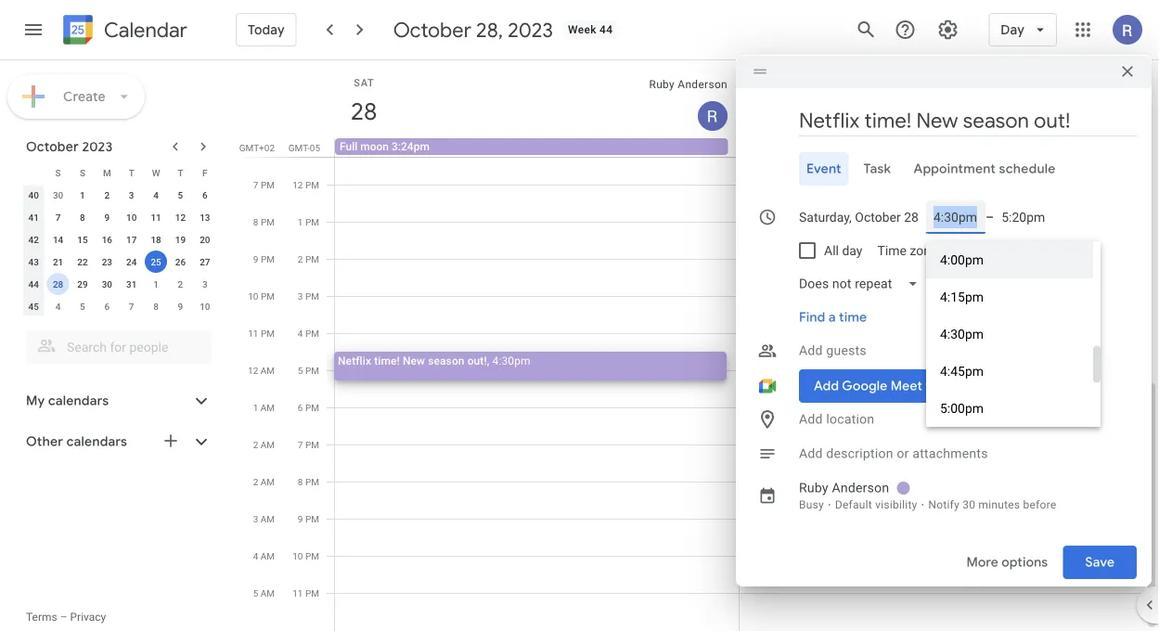 Task type: vqa. For each thing, say whether or not it's contained in the screenshot.


Task type: locate. For each thing, give the bounding box(es) containing it.
september 30 element
[[47, 184, 69, 206]]

28 inside column header
[[349, 96, 376, 127]]

11 pm
[[248, 328, 275, 339], [293, 588, 319, 599]]

calendars for other calendars
[[67, 434, 127, 450]]

0 horizontal spatial ruby anderson
[[649, 78, 728, 91]]

6 inside the 28 grid
[[298, 402, 303, 413]]

0 vertical spatial 2 am
[[253, 439, 275, 450]]

w
[[152, 167, 160, 178]]

7 down 6 pm
[[298, 439, 303, 450]]

0 horizontal spatial 11 pm
[[248, 328, 275, 339]]

0 vertical spatial 30
[[53, 189, 63, 201]]

10 up 17
[[126, 212, 137, 223]]

0 vertical spatial 7 pm
[[253, 179, 275, 190]]

time!
[[374, 354, 400, 367]]

add left location
[[799, 412, 823, 427]]

1 horizontal spatial 10 pm
[[293, 551, 319, 562]]

november 2 element
[[169, 273, 192, 295]]

2 vertical spatial add
[[799, 446, 823, 461]]

3 down 2 pm
[[298, 291, 303, 302]]

november 10 element
[[194, 295, 216, 318]]

4 for 4 pm
[[298, 328, 303, 339]]

am up 1 am
[[261, 365, 275, 376]]

0 vertical spatial 6
[[202, 189, 208, 201]]

1 down 12 am
[[253, 402, 258, 413]]

1
[[80, 189, 85, 201], [298, 216, 303, 227], [153, 279, 159, 290], [253, 402, 258, 413]]

0 vertical spatial 11 pm
[[248, 328, 275, 339]]

20 element
[[194, 228, 216, 251]]

s
[[55, 167, 61, 178], [80, 167, 85, 178]]

0 horizontal spatial 12
[[175, 212, 186, 223]]

ruby
[[649, 78, 675, 91], [799, 480, 829, 496]]

time
[[839, 309, 867, 326]]

0 vertical spatial 12
[[293, 179, 303, 190]]

attachments
[[913, 446, 989, 461]]

2 am up 3 am
[[253, 476, 275, 487]]

1 down 25, today element
[[153, 279, 159, 290]]

2 am
[[253, 439, 275, 450], [253, 476, 275, 487]]

m
[[103, 167, 111, 178]]

44 right week
[[600, 23, 613, 36]]

28
[[349, 96, 376, 127], [53, 279, 63, 290]]

2 t from the left
[[178, 167, 183, 178]]

41
[[28, 212, 39, 223]]

1 horizontal spatial 4:30pm
[[941, 326, 984, 342]]

3 am from the top
[[261, 439, 275, 450]]

4 row from the top
[[21, 228, 217, 251]]

1 horizontal spatial 8 pm
[[298, 476, 319, 487]]

add down find at the right of page
[[799, 343, 823, 358]]

add
[[799, 343, 823, 358], [799, 412, 823, 427], [799, 446, 823, 461]]

am down 4 am
[[261, 588, 275, 599]]

5
[[178, 189, 183, 201], [80, 301, 85, 312], [298, 365, 303, 376], [253, 588, 258, 599]]

0 vertical spatial calendars
[[48, 393, 109, 409]]

5 row from the top
[[21, 251, 217, 273]]

5 down 4 pm
[[298, 365, 303, 376]]

10 element
[[120, 206, 143, 228]]

12 for 12
[[175, 212, 186, 223]]

row group
[[21, 184, 217, 318]]

november 1 element
[[145, 273, 167, 295]]

43
[[28, 256, 39, 267]]

to element
[[986, 210, 995, 225]]

time zone
[[878, 243, 938, 258]]

22
[[77, 256, 88, 267]]

22 element
[[71, 251, 94, 273]]

2 horizontal spatial 30
[[963, 499, 976, 512]]

4 down 28 cell
[[55, 301, 61, 312]]

15 element
[[71, 228, 94, 251]]

End time text field
[[1002, 206, 1047, 228]]

0 horizontal spatial t
[[129, 167, 134, 178]]

12 up 19
[[175, 212, 186, 223]]

0 horizontal spatial 4:30pm
[[493, 354, 531, 367]]

6 down f
[[202, 189, 208, 201]]

5 down 4 am
[[253, 588, 258, 599]]

6 inside november 6 element
[[104, 301, 110, 312]]

tab list
[[751, 152, 1137, 186]]

anderson up default
[[832, 480, 890, 496]]

row containing 45
[[21, 295, 217, 318]]

Start time text field
[[934, 206, 979, 228]]

5 for 5 pm
[[298, 365, 303, 376]]

0 horizontal spatial anderson
[[678, 78, 728, 91]]

row group containing 40
[[21, 184, 217, 318]]

1 horizontal spatial ruby
[[799, 480, 829, 496]]

10 down the november 3 element
[[200, 301, 210, 312]]

5 for 5 am
[[253, 588, 258, 599]]

4 am from the top
[[261, 476, 275, 487]]

11 right 5 am
[[293, 588, 303, 599]]

– right terms link
[[60, 611, 67, 624]]

2 am from the top
[[261, 402, 275, 413]]

44 up 45
[[28, 279, 39, 290]]

1 horizontal spatial 28
[[349, 96, 376, 127]]

1 for 1 am
[[253, 402, 258, 413]]

3 am
[[253, 513, 275, 525]]

0 vertical spatial 9 pm
[[253, 253, 275, 265]]

2 horizontal spatial 11
[[293, 588, 303, 599]]

am up 5 am
[[261, 551, 275, 562]]

1 vertical spatial 11 pm
[[293, 588, 319, 599]]

row containing 41
[[21, 206, 217, 228]]

7 row from the top
[[21, 295, 217, 318]]

1 vertical spatial october
[[26, 138, 79, 155]]

– right start time text box
[[986, 210, 995, 225]]

7 down september 30 element
[[55, 212, 61, 223]]

8 pm
[[253, 216, 275, 227], [298, 476, 319, 487]]

0 vertical spatial 28
[[349, 96, 376, 127]]

3 row from the top
[[21, 206, 217, 228]]

4 up 5 am
[[253, 551, 258, 562]]

find a time
[[799, 309, 867, 326]]

7 am from the top
[[261, 588, 275, 599]]

28 down sat
[[349, 96, 376, 127]]

create
[[63, 88, 106, 105]]

1 vertical spatial calendars
[[67, 434, 127, 450]]

8 pm left the 1 pm
[[253, 216, 275, 227]]

1 horizontal spatial anderson
[[832, 480, 890, 496]]

2 horizontal spatial 12
[[293, 179, 303, 190]]

day
[[1001, 21, 1025, 38]]

3 for 3 am
[[253, 513, 258, 525]]

1 horizontal spatial 6
[[202, 189, 208, 201]]

Add title text field
[[799, 107, 1137, 135]]

12 for 12 pm
[[293, 179, 303, 190]]

0 vertical spatial 2023
[[508, 17, 553, 43]]

0 horizontal spatial 6
[[104, 301, 110, 312]]

t right m
[[129, 167, 134, 178]]

3 for the november 3 element
[[202, 279, 208, 290]]

am down 1 am
[[261, 439, 275, 450]]

5 down 29 element
[[80, 301, 85, 312]]

1 vertical spatial 6
[[104, 301, 110, 312]]

3 add from the top
[[799, 446, 823, 461]]

notify 30 minutes before
[[929, 499, 1057, 512]]

1 horizontal spatial 11
[[248, 328, 259, 339]]

october left 28,
[[393, 17, 472, 43]]

Search for people text field
[[37, 331, 201, 364]]

10 right 4 am
[[293, 551, 303, 562]]

30 right 40 at the left of the page
[[53, 189, 63, 201]]

1 vertical spatial anderson
[[832, 480, 890, 496]]

0 horizontal spatial 9 pm
[[253, 253, 275, 265]]

0 horizontal spatial ruby
[[649, 78, 675, 91]]

1 vertical spatial 9 pm
[[298, 513, 319, 525]]

2 vertical spatial 12
[[248, 365, 258, 376]]

0 horizontal spatial 28
[[53, 279, 63, 290]]

9 pm
[[253, 253, 275, 265], [298, 513, 319, 525]]

1 vertical spatial 7 pm
[[298, 439, 319, 450]]

appointment schedule
[[914, 161, 1056, 177]]

calendars inside dropdown button
[[67, 434, 127, 450]]

row containing 40
[[21, 184, 217, 206]]

3 down 27 'element'
[[202, 279, 208, 290]]

calendars
[[48, 393, 109, 409], [67, 434, 127, 450]]

14 element
[[47, 228, 69, 251]]

9 pm left 2 pm
[[253, 253, 275, 265]]

30 for 30 element
[[102, 279, 112, 290]]

18
[[151, 234, 161, 245]]

1 horizontal spatial ruby anderson
[[799, 480, 890, 496]]

7 pm down gmt+02
[[253, 179, 275, 190]]

4:30pm up 4:45pm
[[941, 326, 984, 342]]

1 vertical spatial 28
[[53, 279, 63, 290]]

2 up 3 pm
[[298, 253, 303, 265]]

am up 3 am
[[261, 476, 275, 487]]

0 vertical spatial 4:30pm
[[941, 326, 984, 342]]

today button
[[236, 7, 297, 52]]

1 down 12 pm
[[298, 216, 303, 227]]

1 vertical spatial 8 pm
[[298, 476, 319, 487]]

row
[[21, 162, 217, 184], [21, 184, 217, 206], [21, 206, 217, 228], [21, 228, 217, 251], [21, 251, 217, 273], [21, 273, 217, 295], [21, 295, 217, 318]]

october
[[393, 17, 472, 43], [26, 138, 79, 155]]

full moon 3:24pm
[[340, 140, 430, 153]]

october 2023 grid
[[18, 162, 217, 318]]

2 horizontal spatial 6
[[298, 402, 303, 413]]

0 vertical spatial –
[[986, 210, 995, 225]]

event button
[[799, 152, 849, 186]]

2 down m
[[104, 189, 110, 201]]

1 vertical spatial 12
[[175, 212, 186, 223]]

4:45pm
[[941, 363, 984, 379]]

Start date text field
[[799, 206, 919, 228]]

0 horizontal spatial 2023
[[82, 138, 113, 155]]

2 add from the top
[[799, 412, 823, 427]]

2 up 3 am
[[253, 476, 258, 487]]

12 up 1 am
[[248, 365, 258, 376]]

2 s from the left
[[80, 167, 85, 178]]

1 horizontal spatial –
[[986, 210, 995, 225]]

add description or attachments
[[799, 446, 989, 461]]

1 horizontal spatial 12
[[248, 365, 258, 376]]

1 horizontal spatial 9 pm
[[298, 513, 319, 525]]

0 horizontal spatial 30
[[53, 189, 63, 201]]

4:30pm right , at bottom left
[[493, 354, 531, 367]]

12 am
[[248, 365, 275, 376]]

10 pm right 4 am
[[293, 551, 319, 562]]

calendars down "my calendars" dropdown button
[[67, 434, 127, 450]]

30
[[53, 189, 63, 201], [102, 279, 112, 290], [963, 499, 976, 512]]

8 down november 1 element
[[153, 301, 159, 312]]

day
[[842, 243, 863, 258]]

calendars inside dropdown button
[[48, 393, 109, 409]]

ruby anderson up default
[[799, 480, 890, 496]]

s up september 30 element
[[55, 167, 61, 178]]

0 vertical spatial anderson
[[678, 78, 728, 91]]

october up september 30 element
[[26, 138, 79, 155]]

9 down november 2 element
[[178, 301, 183, 312]]

1 vertical spatial –
[[60, 611, 67, 624]]

add for add guests
[[799, 343, 823, 358]]

netflix
[[338, 354, 371, 367]]

all
[[824, 243, 839, 258]]

0 horizontal spatial 10 pm
[[248, 291, 275, 302]]

6 right 1 am
[[298, 402, 303, 413]]

1 add from the top
[[799, 343, 823, 358]]

november 9 element
[[169, 295, 192, 318]]

28 cell
[[46, 273, 70, 295]]

row containing 43
[[21, 251, 217, 273]]

0 horizontal spatial s
[[55, 167, 61, 178]]

2 am down 1 am
[[253, 439, 275, 450]]

1 row from the top
[[21, 162, 217, 184]]

9
[[104, 212, 110, 223], [253, 253, 259, 265], [178, 301, 183, 312], [298, 513, 303, 525]]

anderson
[[678, 78, 728, 91], [832, 480, 890, 496]]

0 horizontal spatial 11
[[151, 212, 161, 223]]

30 down 23
[[102, 279, 112, 290]]

1 vertical spatial 2 am
[[253, 476, 275, 487]]

12 down gmt-
[[293, 179, 303, 190]]

4:00pm option
[[927, 241, 1094, 279]]

add inside dropdown button
[[799, 343, 823, 358]]

1 vertical spatial add
[[799, 412, 823, 427]]

1 for november 1 element
[[153, 279, 159, 290]]

1 2 am from the top
[[253, 439, 275, 450]]

1 vertical spatial 44
[[28, 279, 39, 290]]

9 pm right 3 am
[[298, 513, 319, 525]]

None field
[[792, 267, 934, 301]]

t
[[129, 167, 134, 178], [178, 167, 183, 178]]

4 up the 5 pm
[[298, 328, 303, 339]]

ruby anderson up the full moon 3:24pm row
[[649, 78, 728, 91]]

1 horizontal spatial 2023
[[508, 17, 553, 43]]

gmt-
[[289, 142, 310, 153]]

am down 12 am
[[261, 402, 275, 413]]

1 pm
[[298, 216, 319, 227]]

7 down 31 element
[[129, 301, 134, 312]]

5:00pm option
[[927, 390, 1094, 427]]

6 down 30 element
[[104, 301, 110, 312]]

anderson up the full moon 3:24pm row
[[678, 78, 728, 91]]

11 pm up 12 am
[[248, 328, 275, 339]]

1 vertical spatial 4:30pm
[[493, 354, 531, 367]]

my calendars
[[26, 393, 109, 409]]

s left m
[[80, 167, 85, 178]]

44
[[600, 23, 613, 36], [28, 279, 39, 290]]

0 vertical spatial ruby anderson
[[649, 78, 728, 91]]

add location
[[799, 412, 875, 427]]

find a time button
[[792, 301, 875, 334]]

2 row from the top
[[21, 184, 217, 206]]

0 vertical spatial 11
[[151, 212, 161, 223]]

8 pm down 6 pm
[[298, 476, 319, 487]]

9 up 16 element
[[104, 212, 110, 223]]

4:15pm option
[[927, 279, 1094, 316]]

4 pm
[[298, 328, 319, 339]]

day button
[[989, 7, 1058, 52]]

3 up 4 am
[[253, 513, 258, 525]]

2 pm
[[298, 253, 319, 265]]

1 vertical spatial 30
[[102, 279, 112, 290]]

0 vertical spatial 44
[[600, 23, 613, 36]]

30 right notify
[[963, 499, 976, 512]]

0 vertical spatial 8 pm
[[253, 216, 275, 227]]

0 horizontal spatial 44
[[28, 279, 39, 290]]

4:30pm inside the 28 grid
[[493, 354, 531, 367]]

default visibility
[[835, 499, 918, 512]]

0 vertical spatial ruby
[[649, 78, 675, 91]]

junececi7@gmail.com
[[1018, 78, 1133, 91]]

16 element
[[96, 228, 118, 251]]

12
[[293, 179, 303, 190], [175, 212, 186, 223], [248, 365, 258, 376]]

pm
[[261, 179, 275, 190], [305, 179, 319, 190], [261, 216, 275, 227], [305, 216, 319, 227], [261, 253, 275, 265], [305, 253, 319, 265], [261, 291, 275, 302], [305, 291, 319, 302], [261, 328, 275, 339], [305, 328, 319, 339], [305, 365, 319, 376], [305, 402, 319, 413], [305, 439, 319, 450], [305, 476, 319, 487], [305, 513, 319, 525], [305, 551, 319, 562], [305, 588, 319, 599]]

visibility
[[876, 499, 918, 512]]

11 up 18
[[151, 212, 161, 223]]

6 am from the top
[[261, 551, 275, 562]]

4
[[153, 189, 159, 201], [55, 301, 61, 312], [298, 328, 303, 339], [253, 551, 258, 562]]

9 right 27 'element'
[[253, 253, 259, 265]]

calendar
[[104, 17, 187, 43]]

2023 right 28,
[[508, 17, 553, 43]]

6 row from the top
[[21, 273, 217, 295]]

7 pm down 6 pm
[[298, 439, 319, 450]]

4:30pm option
[[927, 316, 1094, 353]]

24
[[126, 256, 137, 267]]

add down add location
[[799, 446, 823, 461]]

1 horizontal spatial 30
[[102, 279, 112, 290]]

add guests
[[799, 343, 867, 358]]

november 7 element
[[120, 295, 143, 318]]

11 pm right 5 am
[[293, 588, 319, 599]]

11 up 12 am
[[248, 328, 259, 339]]

1 horizontal spatial s
[[80, 167, 85, 178]]

23 element
[[96, 251, 118, 273]]

0 horizontal spatial october
[[26, 138, 79, 155]]

28 down 21
[[53, 279, 63, 290]]

october 2023
[[26, 138, 113, 155]]

privacy link
[[70, 611, 106, 624]]

1 t from the left
[[129, 167, 134, 178]]

2 vertical spatial 6
[[298, 402, 303, 413]]

full moon 3:24pm row
[[327, 138, 1160, 157]]

ruby anderson
[[649, 78, 728, 91], [799, 480, 890, 496]]

create button
[[7, 74, 145, 119]]

14
[[53, 234, 63, 245]]

10 pm left 3 pm
[[248, 291, 275, 302]]

None search field
[[0, 323, 230, 364]]

1 horizontal spatial october
[[393, 17, 472, 43]]

t right w
[[178, 167, 183, 178]]

1 horizontal spatial t
[[178, 167, 183, 178]]

am up 4 am
[[261, 513, 275, 525]]

12 inside row
[[175, 212, 186, 223]]

0 vertical spatial october
[[393, 17, 472, 43]]

–
[[986, 210, 995, 225], [60, 611, 67, 624]]

2023 up m
[[82, 138, 113, 155]]

find
[[799, 309, 826, 326]]

10 pm
[[248, 291, 275, 302], [293, 551, 319, 562]]

calendars up 'other calendars'
[[48, 393, 109, 409]]

1 right september 30 element
[[80, 189, 85, 201]]

0 vertical spatial add
[[799, 343, 823, 358]]

0 horizontal spatial –
[[60, 611, 67, 624]]

24 element
[[120, 251, 143, 273]]

25, today element
[[145, 251, 167, 273]]



Task type: describe. For each thing, give the bounding box(es) containing it.
3 pm
[[298, 291, 319, 302]]

5 up '12' element on the left top of the page
[[178, 189, 183, 201]]

8 up 15 element
[[80, 212, 85, 223]]

1 vertical spatial 11
[[248, 328, 259, 339]]

5 for november 5 element
[[80, 301, 85, 312]]

add other calendars image
[[162, 432, 180, 450]]

15
[[77, 234, 88, 245]]

add for add description or attachments
[[799, 446, 823, 461]]

other calendars
[[26, 434, 127, 450]]

1 vertical spatial 2023
[[82, 138, 113, 155]]

1 am from the top
[[261, 365, 275, 376]]

31 element
[[120, 273, 143, 295]]

45
[[28, 301, 39, 312]]

1 am
[[253, 402, 275, 413]]

gmt-05
[[289, 142, 320, 153]]

5 am from the top
[[261, 513, 275, 525]]

3:24pm
[[392, 140, 430, 153]]

calendar heading
[[100, 17, 187, 43]]

event
[[807, 161, 842, 177]]

privacy
[[70, 611, 106, 624]]

12 for 12 am
[[248, 365, 258, 376]]

23
[[102, 256, 112, 267]]

29 element
[[71, 273, 94, 295]]

description
[[827, 446, 894, 461]]

12 pm
[[293, 179, 319, 190]]

4 for 4 am
[[253, 551, 258, 562]]

0 vertical spatial 10 pm
[[248, 291, 275, 302]]

26 element
[[169, 251, 192, 273]]

october for october 2023
[[26, 138, 79, 155]]

minutes
[[979, 499, 1021, 512]]

busy
[[799, 499, 824, 512]]

1 horizontal spatial 11 pm
[[293, 588, 319, 599]]

4:45pm option
[[927, 353, 1094, 390]]

row containing s
[[21, 162, 217, 184]]

17
[[126, 234, 137, 245]]

other
[[26, 434, 63, 450]]

settings menu image
[[937, 19, 959, 41]]

27
[[200, 256, 210, 267]]

task button
[[857, 152, 899, 186]]

2 vertical spatial 30
[[963, 499, 976, 512]]

28 grid
[[238, 60, 1160, 631]]

row group inside october 2023 grid
[[21, 184, 217, 318]]

add guests button
[[792, 334, 1137, 368]]

guests
[[827, 343, 867, 358]]

6 for november 6 element
[[104, 301, 110, 312]]

2 vertical spatial 11
[[293, 588, 303, 599]]

4:00pm
[[941, 252, 984, 267]]

saturday, october 28 element
[[343, 90, 385, 133]]

44 inside row
[[28, 279, 39, 290]]

moon
[[360, 140, 389, 153]]

week 44
[[568, 23, 613, 36]]

21
[[53, 256, 63, 267]]

10 right 'november 10' element
[[248, 291, 259, 302]]

calendars for my calendars
[[48, 393, 109, 409]]

main drawer image
[[22, 19, 45, 41]]

6 for 6 pm
[[298, 402, 303, 413]]

5 pm
[[298, 365, 319, 376]]

0 horizontal spatial 8 pm
[[253, 216, 275, 227]]

8 right 13 element
[[253, 216, 259, 227]]

11 element
[[145, 206, 167, 228]]

1 horizontal spatial 7 pm
[[298, 439, 319, 450]]

start time list box
[[927, 241, 1101, 427]]

4 for november 4 element
[[55, 301, 61, 312]]

18 element
[[145, 228, 167, 251]]

17 element
[[120, 228, 143, 251]]

28,
[[476, 17, 503, 43]]

9 right 3 am
[[298, 513, 303, 525]]

40
[[28, 189, 39, 201]]

terms link
[[26, 611, 57, 624]]

row containing 44
[[21, 273, 217, 295]]

31
[[126, 279, 137, 290]]

today
[[248, 21, 285, 38]]

default
[[835, 499, 873, 512]]

before
[[1024, 499, 1057, 512]]

anderson inside 28 column header
[[678, 78, 728, 91]]

october for october 28, 2023
[[393, 17, 472, 43]]

5 am
[[253, 588, 275, 599]]

2 down 1 am
[[253, 439, 258, 450]]

other calendars button
[[4, 427, 230, 457]]

4 am
[[253, 551, 275, 562]]

12 element
[[169, 206, 192, 228]]

05
[[310, 142, 320, 153]]

29
[[77, 279, 88, 290]]

1 horizontal spatial 44
[[600, 23, 613, 36]]

appointment schedule button
[[907, 152, 1064, 186]]

4 up 11 element at left top
[[153, 189, 159, 201]]

28 inside "element"
[[53, 279, 63, 290]]

19 element
[[169, 228, 192, 251]]

full moon 3:24pm button
[[335, 138, 728, 155]]

5:00pm
[[941, 401, 984, 416]]

30 element
[[96, 273, 118, 295]]

2 up november 9 element
[[178, 279, 183, 290]]

my calendars button
[[4, 386, 230, 416]]

october 28, 2023
[[393, 17, 553, 43]]

tab list containing event
[[751, 152, 1137, 186]]

time zone button
[[870, 234, 945, 267]]

30 for september 30 element
[[53, 189, 63, 201]]

zone
[[910, 243, 938, 258]]

11 inside row
[[151, 212, 161, 223]]

ruby anderson inside 28 column header
[[649, 78, 728, 91]]

week
[[568, 23, 597, 36]]

27 element
[[194, 251, 216, 273]]

2 2 am from the top
[[253, 476, 275, 487]]

new
[[403, 354, 425, 367]]

november 4 element
[[47, 295, 69, 318]]

25 cell
[[144, 251, 168, 273]]

ruby inside 28 column header
[[649, 78, 675, 91]]

f
[[202, 167, 208, 178]]

0 horizontal spatial 7 pm
[[253, 179, 275, 190]]

3 up 10 element
[[129, 189, 134, 201]]

6 pm
[[298, 402, 319, 413]]

13 element
[[194, 206, 216, 228]]

19
[[175, 234, 186, 245]]

gmt+02
[[239, 142, 275, 153]]

add for add location
[[799, 412, 823, 427]]

terms
[[26, 611, 57, 624]]

16
[[102, 234, 112, 245]]

4:15pm
[[941, 289, 984, 305]]

13
[[200, 212, 210, 223]]

4:30pm inside 'option'
[[941, 326, 984, 342]]

1 s from the left
[[55, 167, 61, 178]]

28 column header
[[335, 60, 740, 138]]

november 3 element
[[194, 273, 216, 295]]

row containing 42
[[21, 228, 217, 251]]

task
[[864, 161, 892, 177]]

november 5 element
[[71, 295, 94, 318]]

sat 28
[[349, 77, 376, 127]]

1 vertical spatial 10 pm
[[293, 551, 319, 562]]

1 vertical spatial ruby anderson
[[799, 480, 890, 496]]

november 8 element
[[145, 295, 167, 318]]

my
[[26, 393, 45, 409]]

28 element
[[47, 273, 69, 295]]

calendar element
[[59, 11, 187, 52]]

8 down 6 pm
[[298, 476, 303, 487]]

25
[[151, 256, 161, 267]]

,
[[487, 354, 490, 367]]

time
[[878, 243, 907, 258]]

full
[[340, 140, 358, 153]]

20
[[200, 234, 210, 245]]

3 for 3 pm
[[298, 291, 303, 302]]

schedule
[[999, 161, 1056, 177]]

november 6 element
[[96, 295, 118, 318]]

1 for 1 pm
[[298, 216, 303, 227]]

location
[[827, 412, 875, 427]]

21 element
[[47, 251, 69, 273]]

a
[[829, 309, 836, 326]]

42
[[28, 234, 39, 245]]

all day
[[824, 243, 863, 258]]

1 vertical spatial ruby
[[799, 480, 829, 496]]

7 down gmt+02
[[253, 179, 259, 190]]



